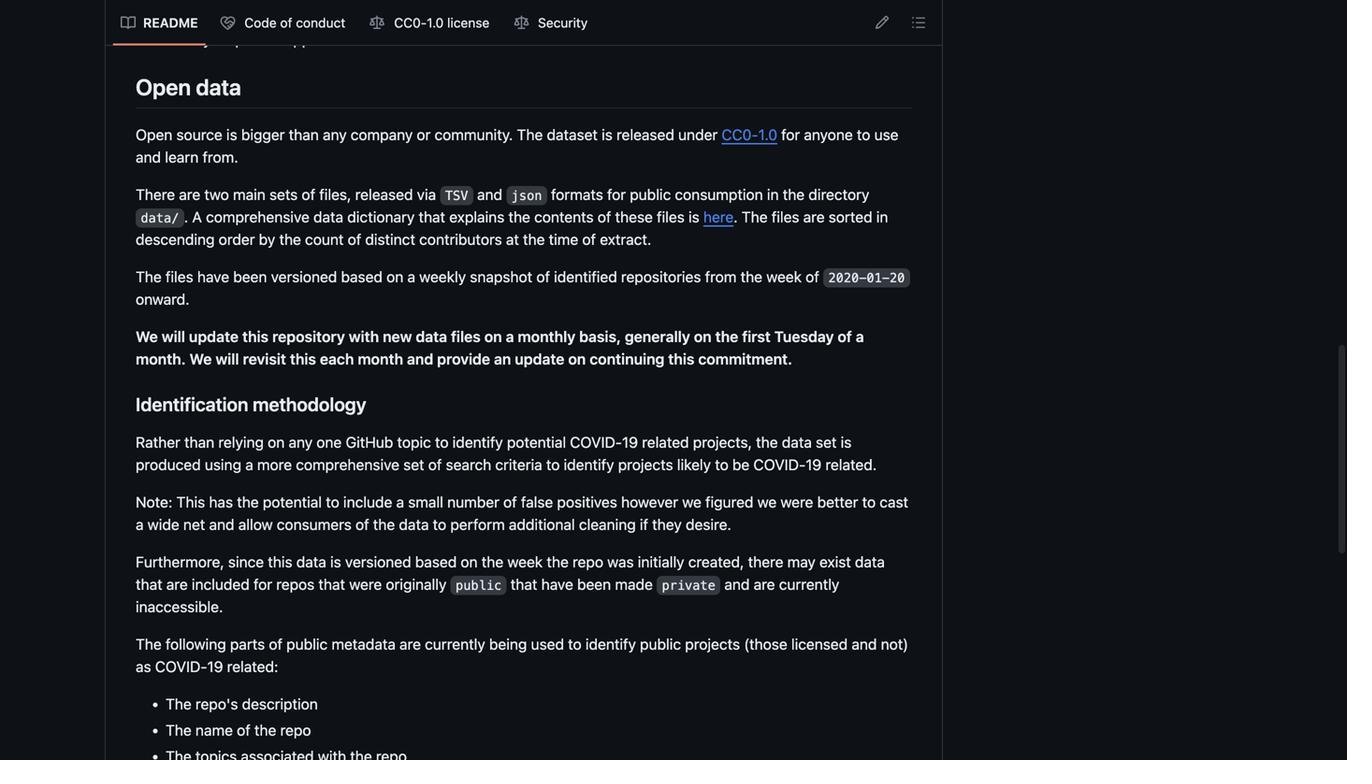 Task type: vqa. For each thing, say whether or not it's contained in the screenshot.
licensed
yes



Task type: locate. For each thing, give the bounding box(es) containing it.
open
[[136, 74, 191, 100], [136, 126, 173, 144]]

0 horizontal spatial 19
[[207, 658, 223, 676]]

2 horizontal spatial covid-
[[754, 456, 806, 474]]

of right name
[[237, 722, 251, 740]]

of down topic
[[428, 456, 442, 474]]

a inside with a link to your research. we are especially interested in highlighting the most promising and impactful projects in need of community help and support.
[[869, 0, 877, 3]]

and down new
[[407, 351, 434, 368]]

0 vertical spatial for
[[782, 126, 801, 144]]

versioned down count
[[271, 268, 337, 286]]

than
[[289, 126, 319, 144], [184, 434, 215, 452]]

0 horizontal spatial released
[[355, 186, 413, 204]]

1 vertical spatial 19
[[806, 456, 822, 474]]

on inside the files have been versioned based on a weekly snapshot of identified repositories from the week of 2020-01-20 onward.
[[387, 268, 404, 286]]

0 vertical spatial week
[[767, 268, 802, 286]]

2 vertical spatial we
[[190, 351, 212, 368]]

contributors
[[420, 231, 502, 249]]

any
[[323, 126, 347, 144], [289, 434, 313, 452]]

furthermore,
[[136, 554, 224, 571]]

any left company
[[323, 126, 347, 144]]

and up explains
[[477, 186, 503, 204]]

identify
[[453, 434, 503, 452], [564, 456, 615, 474], [586, 636, 636, 654]]

to right used
[[568, 636, 582, 654]]

1.0 left "anyone"
[[759, 126, 778, 144]]

1 horizontal spatial with
[[837, 0, 865, 3]]

files right these
[[657, 208, 685, 226]]

description
[[242, 696, 318, 714]]

the right from
[[741, 268, 763, 286]]

originally
[[386, 576, 447, 594]]

we inside with a link to your research. we are especially interested in highlighting the most promising and impactful projects in need of community help and support.
[[254, 8, 276, 26]]

1 vertical spatial been
[[578, 576, 611, 594]]

0 horizontal spatial with
[[349, 328, 379, 346]]

1 horizontal spatial repo
[[573, 554, 604, 571]]

1 vertical spatial any
[[289, 434, 313, 452]]

projects right impactful
[[779, 8, 834, 26]]

dictionary
[[348, 208, 415, 226]]

projects left (those
[[685, 636, 740, 654]]

of inside "we will update this repository with new data files on a monthly basis, generally on the first tuesday of a month. we will revisit this each month and provide an update on continuing this commitment."
[[838, 328, 853, 346]]

we
[[683, 494, 702, 512], [758, 494, 777, 512]]

following
[[166, 636, 226, 654]]

link
[[881, 0, 904, 3]]

have down order
[[197, 268, 229, 286]]

is up from.
[[226, 126, 237, 144]]

a
[[192, 208, 202, 226]]

we right figured
[[758, 494, 777, 512]]

a left "wide"
[[136, 516, 144, 534]]

0 vertical spatial than
[[289, 126, 319, 144]]

on
[[387, 268, 404, 286], [485, 328, 502, 346], [694, 328, 712, 346], [569, 351, 586, 368], [268, 434, 285, 452], [461, 554, 478, 571]]

of right parts
[[269, 636, 283, 654]]

based up originally
[[415, 554, 457, 571]]

comprehensive down main
[[206, 208, 310, 226]]

private
[[662, 579, 716, 593]]

0 horizontal spatial repo
[[280, 722, 311, 740]]

of left 2020-
[[806, 268, 820, 286]]

0 horizontal spatial 1.0
[[427, 15, 444, 30]]

is down consumers
[[330, 554, 341, 571]]

0 horizontal spatial were
[[349, 576, 382, 594]]

readme link
[[113, 8, 206, 38]]

we right code of conduct image in the left top of the page
[[254, 8, 276, 26]]

github
[[346, 434, 393, 452]]

the down include
[[373, 516, 395, 534]]

list
[[113, 8, 597, 38]]

0 vertical spatial were
[[781, 494, 814, 512]]

this up repos
[[268, 554, 293, 571]]

help
[[215, 30, 244, 48]]

there
[[136, 186, 175, 204]]

on right generally in the top of the page
[[694, 328, 712, 346]]

1 vertical spatial projects
[[618, 456, 674, 474]]

law image
[[514, 15, 529, 30]]

time
[[549, 231, 579, 249]]

open down community
[[136, 74, 191, 100]]

for inside for anyone to use and learn from.
[[782, 126, 801, 144]]

this
[[242, 328, 269, 346], [290, 351, 316, 368], [669, 351, 695, 368], [268, 554, 293, 571]]

directory
[[809, 186, 870, 204]]

a down relying
[[245, 456, 253, 474]]

1 vertical spatial for
[[607, 186, 626, 204]]

1 . from the left
[[184, 208, 188, 226]]

0 horizontal spatial covid-
[[155, 658, 207, 676]]

0 vertical spatial we
[[254, 8, 276, 26]]

0 horizontal spatial based
[[341, 268, 383, 286]]

projects inside with a link to your research. we are especially interested in highlighting the most promising and impactful projects in need of community help and support.
[[779, 8, 834, 26]]

we up month.
[[136, 328, 158, 346]]

a inside rather than relying on any one github topic to identify potential covid-19 related projects, the data set is produced using a more comprehensive set of search criteria to identify projects likely to be covid-19 related.
[[245, 456, 253, 474]]

1 horizontal spatial we
[[758, 494, 777, 512]]

1 horizontal spatial 19
[[623, 434, 638, 452]]

1.0 inside list
[[427, 15, 444, 30]]

a left "weekly"
[[408, 268, 416, 286]]

public
[[630, 186, 671, 204], [456, 579, 502, 593], [287, 636, 328, 654], [640, 636, 682, 654]]

open for open source is bigger than any company or community. the dataset is released under cc0-1.0
[[136, 126, 173, 144]]

formats
[[551, 186, 604, 204]]

not)
[[881, 636, 909, 654]]

are inside there are two main sets of files, released via tsv and json formats for public consumption in the directory data/ . a comprehensive data dictionary that explains the contents of these files is here
[[179, 186, 201, 204]]

2 vertical spatial projects
[[685, 636, 740, 654]]

community.
[[435, 126, 513, 144]]

projects inside rather than relying on any one github topic to identify potential covid-19 related projects, the data set is produced using a more comprehensive set of search criteria to identify projects likely to be covid-19 related.
[[618, 456, 674, 474]]

1 vertical spatial cc0-
[[722, 126, 759, 144]]

1 horizontal spatial we
[[190, 351, 212, 368]]

potential inside rather than relying on any one github topic to identify potential covid-19 related projects, the data set is produced using a more comprehensive set of search criteria to identify projects likely to be covid-19 related.
[[507, 434, 566, 452]]

under
[[679, 126, 718, 144]]

with inside "we will update this repository with new data files on a monthly basis, generally on the first tuesday of a month. we will revisit this each month and provide an update on continuing this commitment."
[[349, 328, 379, 346]]

a left small on the bottom
[[396, 494, 404, 512]]

0 vertical spatial potential
[[507, 434, 566, 452]]

need
[[854, 8, 887, 26]]

0 vertical spatial been
[[233, 268, 267, 286]]

0 vertical spatial have
[[197, 268, 229, 286]]

2 vertical spatial 19
[[207, 658, 223, 676]]

0 vertical spatial comprehensive
[[206, 208, 310, 226]]

data up count
[[314, 208, 344, 226]]

there
[[748, 554, 784, 571]]

data inside rather than relying on any one github topic to identify potential covid-19 related projects, the data set is produced using a more comprehensive set of search criteria to identify projects likely to be covid-19 related.
[[782, 434, 812, 452]]

0 vertical spatial identify
[[453, 434, 503, 452]]

data down help
[[196, 74, 241, 100]]

be
[[733, 456, 750, 474]]

1 horizontal spatial for
[[607, 186, 626, 204]]

1 vertical spatial based
[[415, 554, 457, 571]]

exist
[[820, 554, 852, 571]]

from.
[[203, 148, 238, 166]]

are down there
[[754, 576, 776, 594]]

week up tuesday
[[767, 268, 802, 286]]

is inside rather than relying on any one github topic to identify potential covid-19 related projects, the data set is produced using a more comprehensive set of search criteria to identify projects likely to be covid-19 related.
[[841, 434, 852, 452]]

monthly
[[518, 328, 576, 346]]

to inside the following parts of public metadata are currently being used to identify public projects (those licensed and not) as covid-19 related:
[[568, 636, 582, 654]]

the inside . the files are sorted in descending order by the count of distinct contributors at the time of extract.
[[742, 208, 768, 226]]

1 horizontal spatial update
[[515, 351, 565, 368]]

comprehensive inside rather than relying on any one github topic to identify potential covid-19 related projects, the data set is produced using a more comprehensive set of search criteria to identify projects likely to be covid-19 related.
[[296, 456, 400, 474]]

been for versioned
[[233, 268, 267, 286]]

produced
[[136, 456, 201, 474]]

projects inside the following parts of public metadata are currently being used to identify public projects (those licensed and not) as covid-19 related:
[[685, 636, 740, 654]]

projects,
[[693, 434, 753, 452]]

0 horizontal spatial projects
[[618, 456, 674, 474]]

based down distinct
[[341, 268, 383, 286]]

the inside with a link to your research. we are especially interested in highlighting the most promising and impactful projects in need of community help and support.
[[548, 8, 570, 26]]

1 vertical spatial open
[[136, 126, 173, 144]]

a up an
[[506, 328, 514, 346]]

1 horizontal spatial currently
[[779, 576, 840, 594]]

1 vertical spatial week
[[508, 554, 543, 571]]

been inside the files have been versioned based on a weekly snapshot of identified repositories from the week of 2020-01-20 onward.
[[233, 268, 267, 286]]

covid-
[[570, 434, 623, 452], [754, 456, 806, 474], [155, 658, 207, 676]]

0 horizontal spatial for
[[254, 576, 272, 594]]

week down additional
[[508, 554, 543, 571]]

on down basis,
[[569, 351, 586, 368]]

1 horizontal spatial any
[[323, 126, 347, 144]]

is inside furthermore, since this data is versioned based on the week the repo was initially created, there may exist data that are included for repos that were originally
[[330, 554, 341, 571]]

. inside there are two main sets of files, released via tsv and json formats for public consumption in the directory data/ . a comprehensive data dictionary that explains the contents of these files is here
[[184, 208, 188, 226]]

for
[[782, 126, 801, 144], [607, 186, 626, 204], [254, 576, 272, 594]]

1 horizontal spatial 1.0
[[759, 126, 778, 144]]

this
[[176, 494, 205, 512]]

currently down may
[[779, 576, 840, 594]]

1 vertical spatial have
[[542, 576, 574, 594]]

cc0-
[[394, 15, 427, 30], [722, 126, 759, 144]]

1 vertical spatial update
[[515, 351, 565, 368]]

any left the one
[[289, 434, 313, 452]]

repo down description
[[280, 722, 311, 740]]

0 horizontal spatial than
[[184, 434, 215, 452]]

repo
[[573, 554, 604, 571], [280, 722, 311, 740]]

0 horizontal spatial have
[[197, 268, 229, 286]]

a right tuesday
[[856, 328, 865, 346]]

0 horizontal spatial potential
[[263, 494, 322, 512]]

license
[[447, 15, 490, 30]]

outline image
[[912, 15, 927, 30]]

basis,
[[580, 328, 621, 346]]

have for files
[[197, 268, 229, 286]]

1 horizontal spatial projects
[[685, 636, 740, 654]]

potential up consumers
[[263, 494, 322, 512]]

repo inside the repo's description the name of the repo
[[280, 722, 311, 740]]

1 vertical spatial versioned
[[345, 554, 412, 571]]

0 horizontal spatial week
[[508, 554, 543, 571]]

0 vertical spatial repo
[[573, 554, 604, 571]]

1 vertical spatial covid-
[[754, 456, 806, 474]]

cast
[[880, 494, 909, 512]]

the right by
[[279, 231, 301, 249]]

identify inside the following parts of public metadata are currently being used to identify public projects (those licensed and not) as covid-19 related:
[[586, 636, 636, 654]]

to left use
[[857, 126, 871, 144]]

2 vertical spatial identify
[[586, 636, 636, 654]]

0 horizontal spatial cc0-
[[394, 15, 427, 30]]

comprehensive down the one
[[296, 456, 400, 474]]

public down the perform
[[456, 579, 502, 593]]

1 vertical spatial repo
[[280, 722, 311, 740]]

0 horizontal spatial versioned
[[271, 268, 337, 286]]

1 horizontal spatial were
[[781, 494, 814, 512]]

currently left being
[[425, 636, 486, 654]]

are right metadata
[[400, 636, 421, 654]]

currently inside the following parts of public metadata are currently being used to identify public projects (those licensed and not) as covid-19 related:
[[425, 636, 486, 654]]

2 . from the left
[[734, 208, 738, 226]]

list containing readme
[[113, 8, 597, 38]]

1 horizontal spatial .
[[734, 208, 738, 226]]

potential
[[507, 434, 566, 452], [263, 494, 322, 512]]

the up as
[[136, 636, 162, 654]]

is up the related.
[[841, 434, 852, 452]]

this down repository
[[290, 351, 316, 368]]

created,
[[689, 554, 745, 571]]

to up consumers
[[326, 494, 340, 512]]

1 vertical spatial currently
[[425, 636, 486, 654]]

provide
[[437, 351, 491, 368]]

better
[[818, 494, 859, 512]]

1 horizontal spatial will
[[216, 351, 239, 368]]

released inside there are two main sets of files, released via tsv and json formats for public consumption in the directory data/ . a comprehensive data dictionary that explains the contents of these files is here
[[355, 186, 413, 204]]

0 vertical spatial currently
[[779, 576, 840, 594]]

are inside . the files are sorted in descending order by the count of distinct contributors at the time of extract.
[[804, 208, 825, 226]]

are inside and are currently inaccessible.
[[754, 576, 776, 594]]

were left better
[[781, 494, 814, 512]]

of right code
[[280, 15, 292, 30]]

the inside the following parts of public metadata are currently being used to identify public projects (those licensed and not) as covid-19 related:
[[136, 636, 162, 654]]

1 horizontal spatial released
[[617, 126, 675, 144]]

1 vertical spatial than
[[184, 434, 215, 452]]

made
[[615, 576, 653, 594]]

covid- right be
[[754, 456, 806, 474]]

19 left the related.
[[806, 456, 822, 474]]

and left learn
[[136, 148, 161, 166]]

included
[[192, 576, 250, 594]]

versioned
[[271, 268, 337, 286], [345, 554, 412, 571]]

1 vertical spatial 1.0
[[759, 126, 778, 144]]

potential inside note: this has the potential to include a small number of false positives however we figured we were better to cast a wide net and allow consumers of the data to perform additional cleaning if they desire.
[[263, 494, 322, 512]]

rather
[[136, 434, 181, 452]]

data right new
[[416, 328, 447, 346]]

0 vertical spatial with
[[837, 0, 865, 3]]

the inside the files have been versioned based on a weekly snapshot of identified repositories from the week of 2020-01-20 onward.
[[136, 268, 162, 286]]

readme
[[143, 15, 198, 30]]

we
[[254, 8, 276, 26], [136, 328, 158, 346], [190, 351, 212, 368]]

1 horizontal spatial potential
[[507, 434, 566, 452]]

on up more
[[268, 434, 285, 452]]

2 vertical spatial for
[[254, 576, 272, 594]]

for anyone to use and learn from.
[[136, 126, 899, 166]]

files up provide
[[451, 328, 481, 346]]

0 vertical spatial versioned
[[271, 268, 337, 286]]

identify right used
[[586, 636, 636, 654]]

data right projects,
[[782, 434, 812, 452]]

2 vertical spatial covid-
[[155, 658, 207, 676]]

1 vertical spatial potential
[[263, 494, 322, 512]]

files inside there are two main sets of files, released via tsv and json formats for public consumption in the directory data/ . a comprehensive data dictionary that explains the contents of these files is here
[[657, 208, 685, 226]]

of down link on the top of the page
[[891, 8, 905, 26]]

code
[[245, 15, 277, 30]]

2 horizontal spatial projects
[[779, 8, 834, 26]]

1 vertical spatial set
[[404, 456, 425, 474]]

are
[[280, 8, 301, 26], [179, 186, 201, 204], [804, 208, 825, 226], [166, 576, 188, 594], [754, 576, 776, 594], [400, 636, 421, 654]]

search
[[446, 456, 492, 474]]

for up these
[[607, 186, 626, 204]]

1 horizontal spatial than
[[289, 126, 319, 144]]

1 open from the top
[[136, 74, 191, 100]]

in
[[449, 8, 460, 26], [838, 8, 850, 26], [767, 186, 779, 204], [877, 208, 889, 226]]

1 vertical spatial we
[[136, 328, 158, 346]]

2 horizontal spatial 19
[[806, 456, 822, 474]]

files left sorted
[[772, 208, 800, 226]]

are up support.
[[280, 8, 301, 26]]

were inside note: this has the potential to include a small number of false positives however we figured we were better to cast a wide net and allow consumers of the data to perform additional cleaning if they desire.
[[781, 494, 814, 512]]

data inside "we will update this repository with new data files on a monthly basis, generally on the first tuesday of a month. we will revisit this each month and provide an update on continuing this commitment."
[[416, 328, 447, 346]]

0 horizontal spatial we
[[136, 328, 158, 346]]

of
[[891, 8, 905, 26], [280, 15, 292, 30], [302, 186, 316, 204], [598, 208, 612, 226], [348, 231, 362, 249], [583, 231, 596, 249], [537, 268, 550, 286], [806, 268, 820, 286], [838, 328, 853, 346], [428, 456, 442, 474], [504, 494, 517, 512], [356, 516, 369, 534], [269, 636, 283, 654], [237, 722, 251, 740]]

1 horizontal spatial covid-
[[570, 434, 623, 452]]

a
[[869, 0, 877, 3], [408, 268, 416, 286], [506, 328, 514, 346], [856, 328, 865, 346], [245, 456, 253, 474], [396, 494, 404, 512], [136, 516, 144, 534]]

covid- up positives
[[570, 434, 623, 452]]

0 vertical spatial open
[[136, 74, 191, 100]]

1 horizontal spatial set
[[816, 434, 837, 452]]

to inside for anyone to use and learn from.
[[857, 126, 871, 144]]

have for that
[[542, 576, 574, 594]]

. left a on the top left of page
[[184, 208, 188, 226]]

that down via
[[419, 208, 446, 226]]

of right tuesday
[[838, 328, 853, 346]]

were left originally
[[349, 576, 382, 594]]

1 horizontal spatial been
[[578, 576, 611, 594]]

set
[[816, 434, 837, 452], [404, 456, 425, 474]]

for inside furthermore, since this data is versioned based on the week the repo was initially created, there may exist data that are included for repos that were originally
[[254, 576, 272, 594]]

in right consumption
[[767, 186, 779, 204]]

we up desire.
[[683, 494, 702, 512]]

repos
[[276, 576, 315, 594]]

by
[[259, 231, 275, 249]]

these
[[615, 208, 653, 226]]

0 vertical spatial covid-
[[570, 434, 623, 452]]

identify up positives
[[564, 456, 615, 474]]

files inside the files have been versioned based on a weekly snapshot of identified repositories from the week of 2020-01-20 onward.
[[166, 268, 193, 286]]

1.0
[[427, 15, 444, 30], [759, 126, 778, 144]]

based inside furthermore, since this data is versioned based on the week the repo was initially created, there may exist data that are included for repos that were originally
[[415, 554, 457, 571]]

cleaning
[[579, 516, 636, 534]]

0 vertical spatial based
[[341, 268, 383, 286]]

covid- down following
[[155, 658, 207, 676]]

files up onward.
[[166, 268, 193, 286]]

and inside there are two main sets of files, released via tsv and json formats for public consumption in the directory data/ . a comprehensive data dictionary that explains the contents of these files is here
[[477, 186, 503, 204]]

of inside rather than relying on any one github topic to identify potential covid-19 related projects, the data set is produced using a more comprehensive set of search criteria to identify projects likely to be covid-19 related.
[[428, 456, 442, 474]]

new
[[383, 328, 412, 346]]

that right repos
[[319, 576, 345, 594]]

update down 'monthly'
[[515, 351, 565, 368]]

1 vertical spatial released
[[355, 186, 413, 204]]

have inside the files have been versioned based on a weekly snapshot of identified repositories from the week of 2020-01-20 onward.
[[197, 268, 229, 286]]

here
[[704, 208, 734, 226]]

the right projects,
[[756, 434, 778, 452]]

19
[[623, 434, 638, 452], [806, 456, 822, 474], [207, 658, 223, 676]]

and inside for anyone to use and learn from.
[[136, 148, 161, 166]]

with inside with a link to your research. we are especially interested in highlighting the most promising and impactful projects in need of community help and support.
[[837, 0, 865, 3]]

1 vertical spatial were
[[349, 576, 382, 594]]

0 horizontal spatial update
[[189, 328, 239, 346]]

and
[[682, 8, 708, 26], [248, 30, 273, 48], [136, 148, 161, 166], [477, 186, 503, 204], [407, 351, 434, 368], [209, 516, 235, 534], [725, 576, 750, 594], [852, 636, 877, 654]]

19 left related
[[623, 434, 638, 452]]

edit file image
[[875, 15, 890, 30]]

0 horizontal spatial any
[[289, 434, 313, 452]]

used
[[531, 636, 564, 654]]

the
[[548, 8, 570, 26], [783, 186, 805, 204], [509, 208, 531, 226], [279, 231, 301, 249], [523, 231, 545, 249], [741, 268, 763, 286], [716, 328, 739, 346], [756, 434, 778, 452], [237, 494, 259, 512], [373, 516, 395, 534], [482, 554, 504, 571], [547, 554, 569, 571], [255, 722, 276, 740]]

are inside with a link to your research. we are especially interested in highlighting the most promising and impactful projects in need of community help and support.
[[280, 8, 301, 26]]

small
[[408, 494, 444, 512]]

2 horizontal spatial we
[[254, 8, 276, 26]]

0 horizontal spatial we
[[683, 494, 702, 512]]

public up these
[[630, 186, 671, 204]]

2 open from the top
[[136, 126, 173, 144]]

any inside rather than relying on any one github topic to identify potential covid-19 related projects, the data set is produced using a more comprehensive set of search criteria to identify projects likely to be covid-19 related.
[[289, 434, 313, 452]]

files inside . the files are sorted in descending order by the count of distinct contributors at the time of extract.
[[772, 208, 800, 226]]

use
[[875, 126, 899, 144]]

1 vertical spatial with
[[349, 328, 379, 346]]

covid- inside the following parts of public metadata are currently being used to identify public projects (those licensed and not) as covid-19 related:
[[155, 658, 207, 676]]

0 vertical spatial 19
[[623, 434, 638, 452]]

1 vertical spatial comprehensive
[[296, 456, 400, 474]]

2 horizontal spatial for
[[782, 126, 801, 144]]

1.0 left the "license"
[[427, 15, 444, 30]]

1 horizontal spatial versioned
[[345, 554, 412, 571]]

each
[[320, 351, 354, 368]]



Task type: describe. For each thing, give the bounding box(es) containing it.
bigger
[[241, 126, 285, 144]]

of right snapshot
[[537, 268, 550, 286]]

in inside . the files are sorted in descending order by the count of distinct contributors at the time of extract.
[[877, 208, 889, 226]]

1 vertical spatial will
[[216, 351, 239, 368]]

related
[[642, 434, 689, 452]]

we will update this repository with new data files on a monthly basis, generally on the first tuesday of a month. we will revisit this each month and provide an update on continuing this commitment.
[[136, 328, 865, 368]]

public left metadata
[[287, 636, 328, 654]]

json
[[512, 189, 542, 203]]

the inside rather than relying on any one github topic to identify potential covid-19 related projects, the data set is produced using a more comprehensive set of search criteria to identify projects likely to be covid-19 related.
[[756, 434, 778, 452]]

. the files are sorted in descending order by the count of distinct contributors at the time of extract.
[[136, 208, 889, 249]]

the left repo's
[[166, 696, 192, 714]]

and inside "we will update this repository with new data files on a monthly basis, generally on the first tuesday of a month. we will revisit this each month and provide an update on continuing this commitment."
[[407, 351, 434, 368]]

data/
[[141, 211, 179, 226]]

research.
[[187, 8, 250, 26]]

identification methodology
[[136, 394, 366, 416]]

that up being
[[511, 576, 538, 594]]

public down private
[[640, 636, 682, 654]]

your
[[153, 8, 183, 26]]

of left these
[[598, 208, 612, 226]]

the left directory
[[783, 186, 805, 204]]

initially
[[638, 554, 685, 571]]

of right the time
[[583, 231, 596, 249]]

code of conduct link
[[213, 8, 355, 38]]

the inside the repo's description the name of the repo
[[255, 722, 276, 740]]

and left impactful
[[682, 8, 708, 26]]

note: this has the potential to include a small number of false positives however we figured we were better to cast a wide net and allow consumers of the data to perform additional cleaning if they desire.
[[136, 494, 909, 534]]

continuing
[[590, 351, 665, 368]]

repo's
[[196, 696, 238, 714]]

open source is bigger than any company or community. the dataset is released under cc0-1.0
[[136, 126, 778, 144]]

data right exist
[[855, 554, 885, 571]]

versioned inside furthermore, since this data is versioned based on the week the repo was initially created, there may exist data that are included for repos that were originally
[[345, 554, 412, 571]]

0 horizontal spatial set
[[404, 456, 425, 474]]

identified
[[554, 268, 618, 286]]

and inside note: this has the potential to include a small number of false positives however we figured we were better to cast a wide net and allow consumers of the data to perform additional cleaning if they desire.
[[209, 516, 235, 534]]

here link
[[704, 208, 734, 226]]

and are currently inaccessible.
[[136, 576, 840, 616]]

metadata
[[332, 636, 396, 654]]

data up repos
[[297, 554, 327, 571]]

include
[[343, 494, 393, 512]]

0 vertical spatial cc0-
[[394, 15, 427, 30]]

related:
[[227, 658, 278, 676]]

of inside the repo's description the name of the repo
[[237, 722, 251, 740]]

of inside with a link to your research. we are especially interested in highlighting the most promising and impactful projects in need of community help and support.
[[891, 8, 905, 26]]

and inside and are currently inaccessible.
[[725, 576, 750, 594]]

that up inaccessible.
[[136, 576, 163, 594]]

community
[[136, 30, 211, 48]]

on up an
[[485, 328, 502, 346]]

1 vertical spatial identify
[[564, 456, 615, 474]]

related.
[[826, 456, 877, 474]]

methodology
[[253, 394, 366, 416]]

at
[[506, 231, 519, 249]]

was
[[608, 554, 634, 571]]

via
[[417, 186, 436, 204]]

month.
[[136, 351, 186, 368]]

of right count
[[348, 231, 362, 249]]

week inside the files have been versioned based on a weekly snapshot of identified repositories from the week of 2020-01-20 onward.
[[767, 268, 802, 286]]

and inside the following parts of public metadata are currently being used to identify public projects (those licensed and not) as covid-19 related:
[[852, 636, 877, 654]]

furthermore, since this data is versioned based on the week the repo was initially created, there may exist data that are included for repos that were originally
[[136, 554, 885, 594]]

law image
[[370, 15, 385, 30]]

contents
[[535, 208, 594, 226]]

currently inside and are currently inaccessible.
[[779, 576, 840, 594]]

on inside rather than relying on any one github topic to identify potential covid-19 related projects, the data set is produced using a more comprehensive set of search criteria to identify projects likely to be covid-19 related.
[[268, 434, 285, 452]]

this up revisit
[[242, 328, 269, 346]]

with a link to your research. we are especially interested in highlighting the most promising and impactful projects in need of community help and support.
[[136, 0, 905, 48]]

0 horizontal spatial will
[[162, 328, 185, 346]]

distinct
[[365, 231, 416, 249]]

criteria
[[496, 456, 543, 474]]

snapshot
[[470, 268, 533, 286]]

comprehensive inside there are two main sets of files, released via tsv and json formats for public consumption in the directory data/ . a comprehensive data dictionary that explains the contents of these files is here
[[206, 208, 310, 226]]

the right at
[[523, 231, 545, 249]]

tsv
[[445, 189, 468, 203]]

the inside the files have been versioned based on a weekly snapshot of identified repositories from the week of 2020-01-20 onward.
[[741, 268, 763, 286]]

generally
[[625, 328, 691, 346]]

to left cast
[[863, 494, 876, 512]]

2 we from the left
[[758, 494, 777, 512]]

additional
[[509, 516, 575, 534]]

the up and are currently inaccessible.
[[482, 554, 504, 571]]

anyone
[[804, 126, 853, 144]]

especially
[[305, 8, 372, 26]]

book image
[[121, 15, 136, 30]]

of left false
[[504, 494, 517, 512]]

been for made
[[578, 576, 611, 594]]

of inside the following parts of public metadata are currently being used to identify public projects (those licensed and not) as covid-19 related:
[[269, 636, 283, 654]]

open for open data
[[136, 74, 191, 100]]

0 vertical spatial released
[[617, 126, 675, 144]]

an
[[494, 351, 511, 368]]

this inside furthermore, since this data is versioned based on the week the repo was initially created, there may exist data that are included for repos that were originally
[[268, 554, 293, 571]]

the inside "we will update this repository with new data files on a monthly basis, generally on the first tuesday of a month. we will revisit this each month and provide an update on continuing this commitment."
[[716, 328, 739, 346]]

to left be
[[715, 456, 729, 474]]

to right topic
[[435, 434, 449, 452]]

files inside "we will update this repository with new data files on a monthly basis, generally on the first tuesday of a month. we will revisit this each month and provide an update on continuing this commitment."
[[451, 328, 481, 346]]

a inside the files have been versioned based on a weekly snapshot of identified repositories from the week of 2020-01-20 onward.
[[408, 268, 416, 286]]

are inside furthermore, since this data is versioned based on the week the repo was initially created, there may exist data that are included for repos that were originally
[[166, 576, 188, 594]]

versioned inside the files have been versioned based on a weekly snapshot of identified repositories from the week of 2020-01-20 onward.
[[271, 268, 337, 286]]

data inside there are two main sets of files, released via tsv and json formats for public consumption in the directory data/ . a comprehensive data dictionary that explains the contents of these files is here
[[314, 208, 344, 226]]

this down generally in the top of the page
[[669, 351, 695, 368]]

that inside there are two main sets of files, released via tsv and json formats for public consumption in the directory data/ . a comprehensive data dictionary that explains the contents of these files is here
[[419, 208, 446, 226]]

in right interested
[[449, 8, 460, 26]]

interested
[[376, 8, 445, 26]]

desire.
[[686, 516, 732, 534]]

public inside the public that have been made private
[[456, 579, 502, 593]]

consumers
[[277, 516, 352, 534]]

or
[[417, 126, 431, 144]]

19 inside the following parts of public metadata are currently being used to identify public projects (those licensed and not) as covid-19 related:
[[207, 658, 223, 676]]

of down include
[[356, 516, 369, 534]]

the files have been versioned based on a weekly snapshot of identified repositories from the week of 2020-01-20 onward.
[[136, 268, 905, 308]]

onward.
[[136, 291, 190, 308]]

conduct
[[296, 15, 346, 30]]

sorted
[[829, 208, 873, 226]]

to right criteria
[[546, 456, 560, 474]]

if
[[640, 516, 649, 534]]

the down json
[[509, 208, 531, 226]]

the left dataset
[[517, 126, 543, 144]]

order
[[219, 231, 255, 249]]

1 horizontal spatial cc0-
[[722, 126, 759, 144]]

is right dataset
[[602, 126, 613, 144]]

the up the allow
[[237, 494, 259, 512]]

code of conduct image
[[221, 15, 235, 30]]

learn
[[165, 148, 199, 166]]

likely
[[677, 456, 711, 474]]

support.
[[277, 30, 334, 48]]

in left need
[[838, 8, 850, 26]]

main
[[233, 186, 266, 204]]

of inside code of conduct link
[[280, 15, 292, 30]]

to down small on the bottom
[[433, 516, 447, 534]]

revisit
[[243, 351, 286, 368]]

is inside there are two main sets of files, released via tsv and json formats for public consumption in the directory data/ . a comprehensive data dictionary that explains the contents of these files is here
[[689, 208, 700, 226]]

code of conduct
[[245, 15, 346, 30]]

being
[[489, 636, 527, 654]]

rather than relying on any one github topic to identify potential covid-19 related projects, the data set is produced using a more comprehensive set of search criteria to identify projects likely to be covid-19 related.
[[136, 434, 877, 474]]

1 we from the left
[[683, 494, 702, 512]]

number
[[448, 494, 500, 512]]

company
[[351, 126, 413, 144]]

more
[[257, 456, 292, 474]]

one
[[317, 434, 342, 452]]

first
[[742, 328, 771, 346]]

public inside there are two main sets of files, released via tsv and json formats for public consumption in the directory data/ . a comprehensive data dictionary that explains the contents of these files is here
[[630, 186, 671, 204]]

are inside the following parts of public metadata are currently being used to identify public projects (those licensed and not) as covid-19 related:
[[400, 636, 421, 654]]

0 vertical spatial any
[[323, 126, 347, 144]]

they
[[653, 516, 682, 534]]

. inside . the files are sorted in descending order by the count of distinct contributors at the time of extract.
[[734, 208, 738, 226]]

count
[[305, 231, 344, 249]]

security link
[[507, 8, 597, 38]]

of right sets
[[302, 186, 316, 204]]

cc0-1.0 link
[[722, 126, 778, 144]]

has
[[209, 494, 233, 512]]

01-
[[867, 271, 890, 285]]

the up the public that have been made private
[[547, 554, 569, 571]]

identification
[[136, 394, 249, 416]]

were inside furthermore, since this data is versioned based on the week the repo was initially created, there may exist data that are included for repos that were originally
[[349, 576, 382, 594]]

the left name
[[166, 722, 192, 740]]

note:
[[136, 494, 173, 512]]

name
[[196, 722, 233, 740]]

to inside with a link to your research. we are especially interested in highlighting the most promising and impactful projects in need of community help and support.
[[136, 8, 149, 26]]

sets
[[270, 186, 298, 204]]

weekly
[[420, 268, 466, 286]]

descending
[[136, 231, 215, 249]]

repositories
[[621, 268, 702, 286]]

highlighting
[[464, 8, 544, 26]]

week inside furthermore, since this data is versioned based on the week the repo was initially created, there may exist data that are included for repos that were originally
[[508, 554, 543, 571]]

based inside the files have been versioned based on a weekly snapshot of identified repositories from the week of 2020-01-20 onward.
[[341, 268, 383, 286]]

for inside there are two main sets of files, released via tsv and json formats for public consumption in the directory data/ . a comprehensive data dictionary that explains the contents of these files is here
[[607, 186, 626, 204]]

in inside there are two main sets of files, released via tsv and json formats for public consumption in the directory data/ . a comprehensive data dictionary that explains the contents of these files is here
[[767, 186, 779, 204]]

however
[[622, 494, 679, 512]]

extract.
[[600, 231, 652, 249]]

the following parts of public metadata are currently being used to identify public projects (those licensed and not) as covid-19 related:
[[136, 636, 909, 676]]

using
[[205, 456, 242, 474]]

on inside furthermore, since this data is versioned based on the week the repo was initially created, there may exist data that are included for repos that were originally
[[461, 554, 478, 571]]

repo inside furthermore, since this data is versioned based on the week the repo was initially created, there may exist data that are included for repos that were originally
[[573, 554, 604, 571]]

and right help
[[248, 30, 273, 48]]

since
[[228, 554, 264, 571]]

positives
[[557, 494, 618, 512]]

than inside rather than relying on any one github topic to identify potential covid-19 related projects, the data set is produced using a more comprehensive set of search criteria to identify projects likely to be covid-19 related.
[[184, 434, 215, 452]]

20
[[890, 271, 905, 285]]

data inside note: this has the potential to include a small number of false positives however we figured we were better to cast a wide net and allow consumers of the data to perform additional cleaning if they desire.
[[399, 516, 429, 534]]



